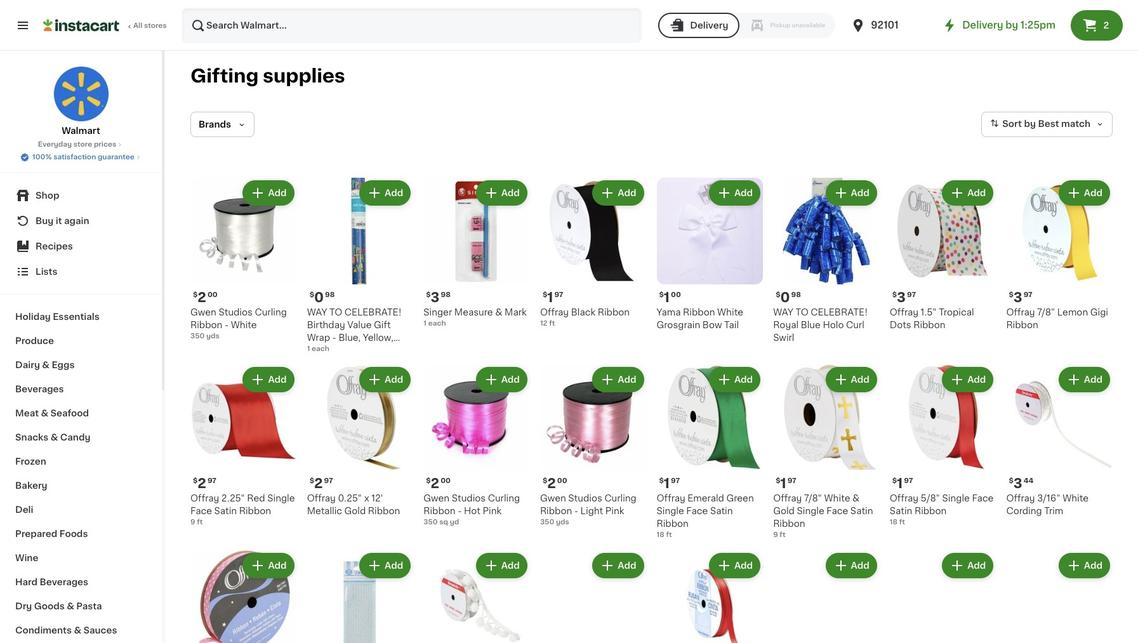 Task type: locate. For each thing, give the bounding box(es) containing it.
97 for offray emerald green single face satin ribbon
[[671, 478, 680, 485]]

1 horizontal spatial yds
[[556, 519, 569, 526]]

& inside offray 7/8" white & gold single face satin ribbon 9 ft
[[853, 494, 860, 503]]

1 horizontal spatial 98
[[441, 291, 451, 298]]

- inside gwen studios curling ribbon - light pink 350 yds
[[574, 507, 578, 516]]

green down blue,
[[345, 346, 372, 355]]

$ 1 97 for offray 5/8" single face satin ribbon
[[893, 477, 913, 490]]

pink right light
[[606, 507, 624, 516]]

singer
[[424, 308, 452, 317]]

2 gold from the left
[[773, 507, 795, 516]]

0.25"
[[338, 494, 362, 503]]

$ 2 97 up offray 2.25" red single face satin ribbon 9 ft
[[193, 477, 216, 490]]

- for gwen studios curling ribbon - light pink
[[574, 507, 578, 516]]

offray inside offray 7/8" lemon gigi ribbon
[[1007, 308, 1035, 317]]

1 vertical spatial beverages
[[40, 578, 88, 587]]

$ up offray 7/8" white & gold single face satin ribbon 9 ft
[[776, 478, 781, 485]]

studios
[[219, 308, 253, 317], [452, 494, 486, 503], [568, 494, 602, 503]]

ft
[[549, 320, 555, 327], [197, 519, 203, 526], [900, 519, 905, 526], [666, 532, 672, 539], [780, 532, 786, 539]]

97 up offray 1.5" tropical dots ribbon
[[907, 291, 916, 298]]

white
[[718, 308, 743, 317], [231, 320, 257, 329], [824, 494, 850, 503], [1063, 494, 1089, 503]]

gwen studios curling ribbon - hot pink 350 sq yd
[[424, 494, 520, 526]]

- inside gwen studios curling ribbon - white 350 yds
[[225, 320, 229, 329]]

gwen inside 'gwen studios curling ribbon - hot pink 350 sq yd'
[[424, 494, 450, 503]]

1 down singer
[[424, 320, 427, 327]]

$ 2 97
[[193, 477, 216, 490], [310, 477, 333, 490]]

satin inside offray 2.25" red single face satin ribbon 9 ft
[[214, 507, 237, 516]]

$ up 'gwen studios curling ribbon - hot pink 350 sq yd' on the bottom left
[[426, 478, 431, 485]]

1 inside 'singer measure & mark 1 each'
[[424, 320, 427, 327]]

1 horizontal spatial studios
[[452, 494, 486, 503]]

$ for gwen studios curling ribbon - light pink
[[543, 478, 547, 485]]

3 for singer measure & mark
[[431, 291, 440, 304]]

1 gold from the left
[[344, 507, 366, 516]]

1 up 12 on the left of page
[[547, 291, 553, 304]]

0 horizontal spatial red
[[247, 494, 265, 503]]

1 horizontal spatial 0
[[781, 291, 790, 304]]

1 for offray black ribbon
[[547, 291, 553, 304]]

2 horizontal spatial 350
[[540, 519, 554, 526]]

$ up royal
[[776, 291, 781, 298]]

walmart
[[62, 126, 100, 135]]

1 vertical spatial 18
[[657, 532, 665, 539]]

to up birthday on the left of page
[[330, 308, 342, 317]]

$ up singer
[[426, 291, 431, 298]]

yama
[[657, 308, 681, 317]]

00 up yama
[[671, 291, 681, 298]]

3 98 from the left
[[791, 291, 801, 298]]

& inside dry goods & pasta link
[[67, 602, 74, 611]]

$ 3 98
[[426, 291, 451, 304]]

1 horizontal spatial 9
[[773, 532, 778, 539]]

$ for offray 3/16" white cording trim
[[1009, 478, 1014, 485]]

by right sort
[[1024, 119, 1036, 128]]

offray inside offray 2.25" red single face satin ribbon 9 ft
[[190, 494, 219, 503]]

97 up offray black ribbon 12 ft
[[555, 291, 563, 298]]

2 98 from the left
[[441, 291, 451, 298]]

gifting supplies
[[190, 67, 345, 85]]

$ for offray 1.5" tropical dots ribbon
[[893, 291, 897, 298]]

deli link
[[8, 498, 154, 522]]

1 horizontal spatial green
[[727, 494, 754, 503]]

metallic
[[307, 507, 342, 516]]

gold inside offray 7/8" white & gold single face satin ribbon 9 ft
[[773, 507, 795, 516]]

offray inside offray 0.25" x 12' metallic gold ribbon
[[307, 494, 336, 503]]

7/8" inside offray 7/8" lemon gigi ribbon
[[1038, 308, 1055, 317]]

curling for gwen studios curling ribbon - hot pink
[[488, 494, 520, 503]]

gold inside offray 0.25" x 12' metallic gold ribbon
[[344, 507, 366, 516]]

0 horizontal spatial gwen
[[190, 308, 216, 317]]

0 horizontal spatial way
[[307, 308, 327, 317]]

white inside offray 3/16" white cording trim
[[1063, 494, 1089, 503]]

98 up birthday on the left of page
[[325, 291, 335, 298]]

$ up offray emerald green single face satin ribbon 18 ft
[[659, 478, 664, 485]]

$ up 12 on the left of page
[[543, 291, 547, 298]]

by inside field
[[1024, 119, 1036, 128]]

bakery
[[15, 481, 47, 490]]

4 satin from the left
[[890, 507, 913, 516]]

0 horizontal spatial green
[[345, 346, 372, 355]]

single inside offray emerald green single face satin ribbon 18 ft
[[657, 507, 684, 516]]

1 horizontal spatial 350
[[424, 519, 438, 526]]

97 for offray 2.25" red single face satin ribbon
[[208, 478, 216, 485]]

$ 2 00 up gwen studios curling ribbon - light pink 350 yds at the bottom of page
[[543, 477, 567, 490]]

mark
[[505, 308, 527, 317]]

7/8" inside offray 7/8" white & gold single face satin ribbon 9 ft
[[804, 494, 822, 503]]

2 horizontal spatial gwen
[[540, 494, 566, 503]]

1 down wrap
[[307, 345, 310, 352]]

2 pink from the left
[[606, 507, 624, 516]]

1 horizontal spatial each
[[428, 320, 446, 327]]

3 left 44 in the bottom of the page
[[1014, 477, 1023, 490]]

meat & seafood link
[[8, 401, 154, 425]]

2 horizontal spatial curling
[[605, 494, 637, 503]]

eggs
[[52, 361, 75, 370]]

ribbon inside gwen studios curling ribbon - white 350 yds
[[190, 320, 222, 329]]

beverages down 'dairy & eggs'
[[15, 385, 64, 394]]

offray for offray 7/8" lemon gigi ribbon
[[1007, 308, 1035, 317]]

gwen inside gwen studios curling ribbon - white 350 yds
[[190, 308, 216, 317]]

instacart logo image
[[43, 18, 119, 33]]

$ 0 98 up birthday on the left of page
[[310, 291, 335, 304]]

3 satin from the left
[[851, 507, 873, 516]]

offray inside offray emerald green single face satin ribbon 18 ft
[[657, 494, 686, 503]]

2
[[1104, 21, 1109, 30], [198, 291, 206, 304], [198, 477, 206, 490], [314, 477, 323, 490], [431, 477, 439, 490], [547, 477, 556, 490]]

offray emerald green single face satin ribbon 18 ft
[[657, 494, 754, 539]]

0 horizontal spatial $ 0 98
[[310, 291, 335, 304]]

& inside meat & seafood link
[[41, 409, 48, 418]]

- for gwen studios curling ribbon - hot pink
[[458, 507, 462, 516]]

curling inside gwen studios curling ribbon - white 350 yds
[[255, 308, 287, 317]]

0 vertical spatial beverages
[[15, 385, 64, 394]]

1 horizontal spatial $ 3 97
[[1009, 291, 1033, 304]]

$ 2 00 up sq
[[426, 477, 451, 490]]

None search field
[[182, 8, 642, 43]]

$ 1 97 up offray 5/8" single face satin ribbon 18 ft at the right of the page
[[893, 477, 913, 490]]

00 up gwen studios curling ribbon - white 350 yds
[[208, 291, 218, 298]]

studios inside 'gwen studios curling ribbon - hot pink 350 sq yd'
[[452, 494, 486, 503]]

measure
[[454, 308, 493, 317]]

to inside way to celebrate! royal blue holo curl swirl
[[796, 308, 809, 317]]

2 $ 2 97 from the left
[[310, 477, 333, 490]]

1 horizontal spatial 7/8"
[[1038, 308, 1055, 317]]

light
[[581, 507, 603, 516]]

offray inside offray black ribbon 12 ft
[[540, 308, 569, 317]]

2 0 from the left
[[781, 291, 790, 304]]

prepared
[[15, 530, 57, 538]]

2 way from the left
[[773, 308, 794, 317]]

2 horizontal spatial 98
[[791, 291, 801, 298]]

$ for way to celebrate! royal blue holo curl swirl
[[776, 291, 781, 298]]

$ 3 97 up offray 7/8" lemon gigi ribbon
[[1009, 291, 1033, 304]]

$ up offray 5/8" single face satin ribbon 18 ft at the right of the page
[[893, 478, 897, 485]]

1 for yama ribbon white grosgrain bow tail
[[664, 291, 670, 304]]

& inside 'condiments & sauces' link
[[74, 626, 81, 635]]

0 vertical spatial green
[[345, 346, 372, 355]]

0 horizontal spatial celebrate!
[[345, 308, 402, 317]]

350 inside gwen studios curling ribbon - light pink 350 yds
[[540, 519, 554, 526]]

$ up gwen studios curling ribbon - light pink 350 yds at the bottom of page
[[543, 478, 547, 485]]

offray 7/8" lemon gigi ribbon
[[1007, 308, 1109, 329]]

offray inside offray 1.5" tropical dots ribbon
[[890, 308, 919, 317]]

$ 2 00 for gwen studios curling ribbon - hot pink
[[426, 477, 451, 490]]

97 up offray 5/8" single face satin ribbon 18 ft at the right of the page
[[904, 478, 913, 485]]

1 vertical spatial 7/8"
[[804, 494, 822, 503]]

$ inside $ 3 98
[[426, 291, 431, 298]]

satin inside offray 5/8" single face satin ribbon 18 ft
[[890, 507, 913, 516]]

$ 2 00 up gwen studios curling ribbon - white 350 yds
[[193, 291, 218, 304]]

3 up dots
[[897, 291, 906, 304]]

3 up offray 7/8" lemon gigi ribbon
[[1014, 291, 1023, 304]]

dairy
[[15, 361, 40, 370]]

to for royal
[[796, 308, 809, 317]]

product group
[[190, 178, 297, 341], [307, 178, 413, 355], [424, 178, 530, 329], [540, 178, 647, 329], [657, 178, 763, 331], [773, 178, 880, 344], [890, 178, 996, 331], [1007, 178, 1113, 331], [190, 364, 297, 528], [307, 364, 413, 518], [424, 364, 530, 528], [540, 364, 647, 528], [657, 364, 763, 540], [773, 364, 880, 540], [890, 364, 996, 528], [1007, 364, 1113, 518], [190, 551, 297, 643], [307, 551, 413, 643], [424, 551, 530, 643], [540, 551, 647, 643], [657, 551, 763, 643], [773, 551, 880, 643], [890, 551, 996, 643], [1007, 551, 1113, 643]]

- inside 'gwen studios curling ribbon - hot pink 350 sq yd'
[[458, 507, 462, 516]]

walmart link
[[53, 66, 109, 137]]

1 horizontal spatial red
[[384, 346, 402, 355]]

offray
[[540, 308, 569, 317], [890, 308, 919, 317], [1007, 308, 1035, 317], [190, 494, 219, 503], [307, 494, 336, 503], [657, 494, 686, 503], [773, 494, 802, 503], [890, 494, 919, 503], [1007, 494, 1035, 503]]

1 vertical spatial red
[[247, 494, 265, 503]]

0 vertical spatial 7/8"
[[1038, 308, 1055, 317]]

curling inside 'gwen studios curling ribbon - hot pink 350 sq yd'
[[488, 494, 520, 503]]

red
[[384, 346, 402, 355], [247, 494, 265, 503]]

0 up birthday on the left of page
[[314, 291, 324, 304]]

beverages up dry goods & pasta
[[40, 578, 88, 587]]

98 for singer measure & mark
[[441, 291, 451, 298]]

foods
[[60, 530, 88, 538]]

1 to from the left
[[330, 308, 342, 317]]

1 vertical spatial by
[[1024, 119, 1036, 128]]

ft inside offray 5/8" single face satin ribbon 18 ft
[[900, 519, 905, 526]]

curling inside gwen studios curling ribbon - light pink 350 yds
[[605, 494, 637, 503]]

$ up gwen studios curling ribbon - white 350 yds
[[193, 291, 198, 298]]

delivery for delivery by 1:25pm
[[963, 20, 1004, 30]]

1 horizontal spatial way
[[773, 308, 794, 317]]

1 vertical spatial each
[[312, 345, 329, 352]]

delivery by 1:25pm
[[963, 20, 1056, 30]]

celebrate! inside way to celebrate! royal blue holo curl swirl
[[811, 308, 868, 317]]

18
[[890, 519, 898, 526], [657, 532, 665, 539]]

$ inside $ 1 00
[[659, 291, 664, 298]]

2 horizontal spatial $ 2 00
[[543, 477, 567, 490]]

2 inside button
[[1104, 21, 1109, 30]]

1 98 from the left
[[325, 291, 335, 298]]

1 for offray 5/8" single face satin ribbon
[[897, 477, 903, 490]]

0 horizontal spatial $ 2 00
[[193, 291, 218, 304]]

single inside offray 7/8" white & gold single face satin ribbon 9 ft
[[797, 507, 825, 516]]

1 $ 2 97 from the left
[[193, 477, 216, 490]]

0 horizontal spatial yds
[[206, 332, 220, 339]]

frozen
[[15, 457, 46, 466]]

1 horizontal spatial delivery
[[963, 20, 1004, 30]]

0 horizontal spatial gold
[[344, 507, 366, 516]]

way inside the way to celebrate! birthday value gift wrap - blue, yellow, orange, green & red
[[307, 308, 327, 317]]

1 celebrate! from the left
[[345, 308, 402, 317]]

Search field
[[183, 9, 641, 42]]

celebrate! inside the way to celebrate! birthday value gift wrap - blue, yellow, orange, green & red
[[345, 308, 402, 317]]

curling for gwen studios curling ribbon - white
[[255, 308, 287, 317]]

3 for offray 3/16" white cording trim
[[1014, 477, 1023, 490]]

green right the emerald
[[727, 494, 754, 503]]

97 up offray 7/8" lemon gigi ribbon
[[1024, 291, 1033, 298]]

1 $ 3 97 from the left
[[893, 291, 916, 304]]

delivery button
[[659, 13, 740, 38]]

0 horizontal spatial to
[[330, 308, 342, 317]]

$ for offray 0.25" x 12' metallic gold ribbon
[[310, 478, 314, 485]]

dry
[[15, 602, 32, 611]]

1 horizontal spatial $ 2 97
[[310, 477, 333, 490]]

offray inside offray 3/16" white cording trim
[[1007, 494, 1035, 503]]

green inside the way to celebrate! birthday value gift wrap - blue, yellow, orange, green & red
[[345, 346, 372, 355]]

red down yellow,
[[384, 346, 402, 355]]

97 up metallic at bottom
[[324, 478, 333, 485]]

white inside offray 7/8" white & gold single face satin ribbon 9 ft
[[824, 494, 850, 503]]

stores
[[144, 22, 167, 29]]

lemon
[[1058, 308, 1088, 317]]

0 horizontal spatial 9
[[190, 519, 195, 526]]

9 inside offray 2.25" red single face satin ribbon 9 ft
[[190, 519, 195, 526]]

1 vertical spatial green
[[727, 494, 754, 503]]

snacks & candy link
[[8, 425, 154, 450]]

ribbon inside gwen studios curling ribbon - light pink 350 yds
[[540, 507, 572, 516]]

ft inside offray 2.25" red single face satin ribbon 9 ft
[[197, 519, 203, 526]]

offray inside offray 5/8" single face satin ribbon 18 ft
[[890, 494, 919, 503]]

gifting
[[190, 67, 259, 85]]

to inside the way to celebrate! birthday value gift wrap - blue, yellow, orange, green & red
[[330, 308, 342, 317]]

add button
[[244, 182, 293, 204], [361, 182, 410, 204], [477, 182, 526, 204], [594, 182, 643, 204], [710, 182, 759, 204], [827, 182, 876, 204], [944, 182, 993, 204], [1060, 182, 1109, 204], [244, 368, 293, 391], [361, 368, 410, 391], [477, 368, 526, 391], [594, 368, 643, 391], [710, 368, 759, 391], [827, 368, 876, 391], [944, 368, 993, 391], [1060, 368, 1109, 391], [244, 554, 293, 577], [361, 554, 410, 577], [477, 554, 526, 577], [594, 554, 643, 577], [710, 554, 759, 577], [827, 554, 876, 577], [944, 554, 993, 577], [1060, 554, 1109, 577]]

pink inside gwen studios curling ribbon - light pink 350 yds
[[606, 507, 624, 516]]

00 for gwen studios curling ribbon - light pink
[[557, 478, 567, 485]]

98 up royal
[[791, 291, 801, 298]]

yellow,
[[363, 333, 394, 342]]

pink inside 'gwen studios curling ribbon - hot pink 350 sq yd'
[[483, 507, 502, 516]]

2 to from the left
[[796, 308, 809, 317]]

wrap
[[307, 333, 330, 342]]

birthday
[[307, 320, 345, 329]]

white inside yama ribbon white grosgrain bow tail
[[718, 308, 743, 317]]

$ up birthday on the left of page
[[310, 291, 314, 298]]

350 for gwen studios curling ribbon - hot pink
[[424, 519, 438, 526]]

0 horizontal spatial pink
[[483, 507, 502, 516]]

1 vertical spatial 9
[[773, 532, 778, 539]]

0 horizontal spatial studios
[[219, 308, 253, 317]]

gwen inside gwen studios curling ribbon - light pink 350 yds
[[540, 494, 566, 503]]

$ for offray 2.25" red single face satin ribbon
[[193, 478, 198, 485]]

$ inside $ 3 44
[[1009, 478, 1014, 485]]

0 vertical spatial each
[[428, 320, 446, 327]]

$ 3 97 up dots
[[893, 291, 916, 304]]

0 horizontal spatial 350
[[190, 332, 205, 339]]

gwen for gwen studios curling ribbon - white
[[190, 308, 216, 317]]

supplies
[[263, 67, 345, 85]]

way to celebrate! royal blue holo curl swirl
[[773, 308, 868, 342]]

studios inside gwen studios curling ribbon - light pink 350 yds
[[568, 494, 602, 503]]

1 up yama
[[664, 291, 670, 304]]

$ 1 97 up offray 7/8" white & gold single face satin ribbon 9 ft
[[776, 477, 797, 490]]

0 vertical spatial red
[[384, 346, 402, 355]]

0 horizontal spatial by
[[1006, 20, 1018, 30]]

97 up offray 7/8" white & gold single face satin ribbon 9 ft
[[788, 478, 797, 485]]

$ 1 97 for offray 7/8" white & gold single face satin ribbon
[[776, 477, 797, 490]]

match
[[1062, 119, 1091, 128]]

0 up royal
[[781, 291, 790, 304]]

97 for offray black ribbon
[[555, 291, 563, 298]]

2 satin from the left
[[710, 507, 733, 516]]

ft inside offray emerald green single face satin ribbon 18 ft
[[666, 532, 672, 539]]

offray for offray 2.25" red single face satin ribbon 9 ft
[[190, 494, 219, 503]]

0 vertical spatial 18
[[890, 519, 898, 526]]

to for birthday
[[330, 308, 342, 317]]

97
[[555, 291, 563, 298], [907, 291, 916, 298], [1024, 291, 1033, 298], [208, 478, 216, 485], [324, 478, 333, 485], [671, 478, 680, 485], [788, 478, 797, 485], [904, 478, 913, 485]]

deli
[[15, 505, 33, 514]]

1 horizontal spatial curling
[[488, 494, 520, 503]]

recipes
[[36, 242, 73, 251]]

1 horizontal spatial by
[[1024, 119, 1036, 128]]

1 horizontal spatial pink
[[606, 507, 624, 516]]

0 horizontal spatial $ 3 97
[[893, 291, 916, 304]]

0 horizontal spatial 98
[[325, 291, 335, 298]]

satisfaction
[[53, 154, 96, 161]]

1 horizontal spatial $ 2 00
[[426, 477, 451, 490]]

98 up singer
[[441, 291, 451, 298]]

3 up singer
[[431, 291, 440, 304]]

buy it again
[[36, 217, 89, 225]]

1 $ 0 98 from the left
[[310, 291, 335, 304]]

red right the 2.25"
[[247, 494, 265, 503]]

$ left 44 in the bottom of the page
[[1009, 478, 1014, 485]]

face inside offray 7/8" white & gold single face satin ribbon 9 ft
[[827, 507, 848, 516]]

by left 1:25pm
[[1006, 20, 1018, 30]]

$ 1 97 up 12 on the left of page
[[543, 291, 563, 304]]

1 horizontal spatial 18
[[890, 519, 898, 526]]

1 up offray 7/8" white & gold single face satin ribbon 9 ft
[[781, 477, 786, 490]]

1 up offray emerald green single face satin ribbon 18 ft
[[664, 477, 670, 490]]

0 vertical spatial 9
[[190, 519, 195, 526]]

buy it again link
[[8, 208, 154, 234]]

0 for way to celebrate! birthday value gift wrap - blue, yellow, orange, green & red
[[314, 291, 324, 304]]

satin inside offray 7/8" white & gold single face satin ribbon 9 ft
[[851, 507, 873, 516]]

7/8" for white
[[804, 494, 822, 503]]

delivery
[[963, 20, 1004, 30], [690, 21, 729, 30]]

$ 2 00
[[193, 291, 218, 304], [426, 477, 451, 490], [543, 477, 567, 490]]

$ up metallic at bottom
[[310, 478, 314, 485]]

offray for offray 0.25" x 12' metallic gold ribbon
[[307, 494, 336, 503]]

face inside offray 5/8" single face satin ribbon 18 ft
[[972, 494, 994, 503]]

offray black ribbon 12 ft
[[540, 308, 630, 327]]

$ 1 97 for offray emerald green single face satin ribbon
[[659, 477, 680, 490]]

walmart logo image
[[53, 66, 109, 122]]

97 up offray emerald green single face satin ribbon 18 ft
[[671, 478, 680, 485]]

98 inside $ 3 98
[[441, 291, 451, 298]]

& inside the way to celebrate! birthday value gift wrap - blue, yellow, orange, green & red
[[374, 346, 382, 355]]

2 celebrate! from the left
[[811, 308, 868, 317]]

3/16"
[[1038, 494, 1061, 503]]

satin inside offray emerald green single face satin ribbon 18 ft
[[710, 507, 733, 516]]

$ up dots
[[893, 291, 897, 298]]

1 horizontal spatial celebrate!
[[811, 308, 868, 317]]

dry goods & pasta
[[15, 602, 102, 611]]

$ up offray 2.25" red single face satin ribbon 9 ft
[[193, 478, 198, 485]]

-
[[225, 320, 229, 329], [332, 333, 336, 342], [458, 507, 462, 516], [574, 507, 578, 516]]

1 horizontal spatial gold
[[773, 507, 795, 516]]

celebrate! up holo at the right
[[811, 308, 868, 317]]

gigi
[[1091, 308, 1109, 317]]

0 vertical spatial yds
[[206, 332, 220, 339]]

offray for offray emerald green single face satin ribbon 18 ft
[[657, 494, 686, 503]]

$ up yama
[[659, 291, 664, 298]]

single
[[267, 494, 295, 503], [943, 494, 970, 503], [657, 507, 684, 516], [797, 507, 825, 516]]

way up birthday on the left of page
[[307, 308, 327, 317]]

gwen studios curling ribbon - light pink 350 yds
[[540, 494, 637, 526]]

dairy & eggs link
[[8, 353, 154, 377]]

& inside dairy & eggs 'link'
[[42, 361, 50, 370]]

0 horizontal spatial 18
[[657, 532, 665, 539]]

2 horizontal spatial studios
[[568, 494, 602, 503]]

ribbon inside offray 0.25" x 12' metallic gold ribbon
[[368, 507, 400, 516]]

3 for offray 1.5" tropical dots ribbon
[[897, 291, 906, 304]]

350 inside 'gwen studios curling ribbon - hot pink 350 sq yd'
[[424, 519, 438, 526]]

$ for gwen studios curling ribbon - hot pink
[[426, 478, 431, 485]]

condiments
[[15, 626, 72, 635]]

sort by
[[1003, 119, 1036, 128]]

100% satisfaction guarantee button
[[20, 150, 142, 163]]

candy
[[60, 433, 90, 442]]

delivery inside button
[[690, 21, 729, 30]]

ribbon inside offray 2.25" red single face satin ribbon 9 ft
[[239, 507, 271, 516]]

studios inside gwen studios curling ribbon - white 350 yds
[[219, 308, 253, 317]]

00 up 'gwen studios curling ribbon - hot pink 350 sq yd' on the bottom left
[[441, 478, 451, 485]]

0 horizontal spatial $ 2 97
[[193, 477, 216, 490]]

ribbon inside offray black ribbon 12 ft
[[598, 308, 630, 317]]

0 horizontal spatial 0
[[314, 291, 324, 304]]

00 up gwen studios curling ribbon - light pink 350 yds at the bottom of page
[[557, 478, 567, 485]]

ribbon
[[598, 308, 630, 317], [683, 308, 715, 317], [190, 320, 222, 329], [914, 320, 946, 329], [1007, 320, 1039, 329], [239, 507, 271, 516], [368, 507, 400, 516], [424, 507, 456, 516], [540, 507, 572, 516], [915, 507, 947, 516], [657, 520, 689, 528], [773, 520, 805, 528]]

97 up offray 2.25" red single face satin ribbon 9 ft
[[208, 478, 216, 485]]

pink right hot
[[483, 507, 502, 516]]

98
[[325, 291, 335, 298], [441, 291, 451, 298], [791, 291, 801, 298]]

guarantee
[[98, 154, 135, 161]]

1 up offray 5/8" single face satin ribbon 18 ft at the right of the page
[[897, 477, 903, 490]]

offray 1.5" tropical dots ribbon
[[890, 308, 974, 329]]

1 satin from the left
[[214, 507, 237, 516]]

1 for offray emerald green single face satin ribbon
[[664, 477, 670, 490]]

each down wrap
[[312, 345, 329, 352]]

&
[[495, 308, 503, 317], [374, 346, 382, 355], [42, 361, 50, 370], [41, 409, 48, 418], [51, 433, 58, 442], [853, 494, 860, 503], [67, 602, 74, 611], [74, 626, 81, 635]]

0 horizontal spatial curling
[[255, 308, 287, 317]]

0 vertical spatial by
[[1006, 20, 1018, 30]]

0 horizontal spatial delivery
[[690, 21, 729, 30]]

1 horizontal spatial gwen
[[424, 494, 450, 503]]

each down singer
[[428, 320, 446, 327]]

to up blue
[[796, 308, 809, 317]]

$ up offray 7/8" lemon gigi ribbon
[[1009, 291, 1014, 298]]

0 horizontal spatial 7/8"
[[804, 494, 822, 503]]

2 $ 3 97 from the left
[[1009, 291, 1033, 304]]

2 $ 0 98 from the left
[[776, 291, 801, 304]]

way inside way to celebrate! royal blue holo curl swirl
[[773, 308, 794, 317]]

1 0 from the left
[[314, 291, 324, 304]]

$ for offray emerald green single face satin ribbon
[[659, 478, 664, 485]]

1 horizontal spatial $ 0 98
[[776, 291, 801, 304]]

1 way from the left
[[307, 308, 327, 317]]

offray inside offray 7/8" white & gold single face satin ribbon 9 ft
[[773, 494, 802, 503]]

way up royal
[[773, 308, 794, 317]]

350 inside gwen studios curling ribbon - white 350 yds
[[190, 332, 205, 339]]

0 for way to celebrate! royal blue holo curl swirl
[[781, 291, 790, 304]]

$ 0 98 up royal
[[776, 291, 801, 304]]

1 vertical spatial yds
[[556, 519, 569, 526]]

00 for yama ribbon white grosgrain bow tail
[[671, 291, 681, 298]]

$ 1 97 up offray emerald green single face satin ribbon 18 ft
[[659, 477, 680, 490]]

1 pink from the left
[[483, 507, 502, 516]]

00 inside $ 1 00
[[671, 291, 681, 298]]

celebrate! up the gift
[[345, 308, 402, 317]]

by for sort
[[1024, 119, 1036, 128]]

$ 2 97 up metallic at bottom
[[310, 477, 333, 490]]

1 horizontal spatial to
[[796, 308, 809, 317]]

dots
[[890, 320, 911, 329]]



Task type: describe. For each thing, give the bounding box(es) containing it.
white for offray 3/16" white cording trim
[[1063, 494, 1089, 503]]

holiday
[[15, 312, 51, 321]]

hard
[[15, 578, 38, 587]]

gwen for gwen studios curling ribbon - light pink
[[540, 494, 566, 503]]

1 for offray 7/8" white & gold single face satin ribbon
[[781, 477, 786, 490]]

offray for offray 7/8" white & gold single face satin ribbon 9 ft
[[773, 494, 802, 503]]

- for gwen studios curling ribbon - white
[[225, 320, 229, 329]]

curling for gwen studios curling ribbon - light pink
[[605, 494, 637, 503]]

yd
[[450, 519, 459, 526]]

$ for offray 7/8" lemon gigi ribbon
[[1009, 291, 1014, 298]]

meat
[[15, 409, 39, 418]]

single inside offray 2.25" red single face satin ribbon 9 ft
[[267, 494, 295, 503]]

seafood
[[50, 409, 89, 418]]

2 for gwen studios curling ribbon - hot pink
[[431, 477, 439, 490]]

white for yama ribbon white grosgrain bow tail
[[718, 308, 743, 317]]

celebrate! for gift
[[345, 308, 402, 317]]

face inside offray 2.25" red single face satin ribbon 9 ft
[[190, 507, 212, 516]]

0 horizontal spatial each
[[312, 345, 329, 352]]

97 for offray 1.5" tropical dots ribbon
[[907, 291, 916, 298]]

ribbon inside yama ribbon white grosgrain bow tail
[[683, 308, 715, 317]]

singer measure & mark 1 each
[[424, 308, 527, 327]]

way for way to celebrate! royal blue holo curl swirl
[[773, 308, 794, 317]]

2 button
[[1071, 10, 1123, 41]]

12'
[[372, 494, 383, 503]]

$ for offray 7/8" white & gold single face satin ribbon
[[776, 478, 781, 485]]

ft inside offray black ribbon 12 ft
[[549, 320, 555, 327]]

face inside offray emerald green single face satin ribbon 18 ft
[[687, 507, 708, 516]]

produce link
[[8, 329, 154, 353]]

2 for offray 0.25" x 12' metallic gold ribbon
[[314, 477, 323, 490]]

ribbon inside offray emerald green single face satin ribbon 18 ft
[[657, 520, 689, 528]]

meat & seafood
[[15, 409, 89, 418]]

98 for way to celebrate! birthday value gift wrap - blue, yellow, orange, green & red
[[325, 291, 335, 298]]

royal
[[773, 320, 799, 329]]

service type group
[[659, 13, 836, 38]]

delivery for delivery
[[690, 21, 729, 30]]

offray 2.25" red single face satin ribbon 9 ft
[[190, 494, 295, 526]]

brands button
[[190, 112, 255, 137]]

offray 3/16" white cording trim
[[1007, 494, 1089, 516]]

97 for offray 0.25" x 12' metallic gold ribbon
[[324, 478, 333, 485]]

offray for offray 3/16" white cording trim
[[1007, 494, 1035, 503]]

$ 3 44
[[1009, 477, 1034, 490]]

2.25"
[[221, 494, 245, 503]]

18 inside offray emerald green single face satin ribbon 18 ft
[[657, 532, 665, 539]]

pink for light
[[606, 507, 624, 516]]

7/8" for lemon
[[1038, 308, 1055, 317]]

cording
[[1007, 507, 1042, 516]]

yds inside gwen studios curling ribbon - white 350 yds
[[206, 332, 220, 339]]

gwen for gwen studios curling ribbon - hot pink
[[424, 494, 450, 503]]

bakery link
[[8, 474, 154, 498]]

sort
[[1003, 119, 1022, 128]]

00 for gwen studios curling ribbon - white
[[208, 291, 218, 298]]

red inside the way to celebrate! birthday value gift wrap - blue, yellow, orange, green & red
[[384, 346, 402, 355]]

$ 2 00 for gwen studios curling ribbon - light pink
[[543, 477, 567, 490]]

x
[[364, 494, 369, 503]]

$ for yama ribbon white grosgrain bow tail
[[659, 291, 664, 298]]

2 for gwen studios curling ribbon - light pink
[[547, 477, 556, 490]]

ribbon inside offray 7/8" lemon gigi ribbon
[[1007, 320, 1039, 329]]

dairy & eggs
[[15, 361, 75, 370]]

delivery by 1:25pm link
[[942, 18, 1056, 33]]

$ 2 97 for offray 2.25" red single face satin ribbon
[[193, 477, 216, 490]]

tail
[[724, 320, 739, 329]]

350 for gwen studios curling ribbon - light pink
[[540, 519, 554, 526]]

orange,
[[307, 346, 342, 355]]

hard beverages
[[15, 578, 88, 587]]

hot
[[464, 507, 481, 516]]

2 for gwen studios curling ribbon - white
[[198, 291, 206, 304]]

again
[[64, 217, 89, 225]]

swirl
[[773, 333, 795, 342]]

offray 0.25" x 12' metallic gold ribbon
[[307, 494, 400, 516]]

& inside 'singer measure & mark 1 each'
[[495, 308, 503, 317]]

store
[[74, 141, 92, 148]]

essentials
[[53, 312, 100, 321]]

white for offray 7/8" white & gold single face satin ribbon 9 ft
[[824, 494, 850, 503]]

ft inside offray 7/8" white & gold single face satin ribbon 9 ft
[[780, 532, 786, 539]]

$ for singer measure & mark
[[426, 291, 431, 298]]

yds inside gwen studios curling ribbon - light pink 350 yds
[[556, 519, 569, 526]]

$ for offray black ribbon
[[543, 291, 547, 298]]

ribbon inside offray 1.5" tropical dots ribbon
[[914, 320, 946, 329]]

44
[[1024, 478, 1034, 485]]

white inside gwen studios curling ribbon - white 350 yds
[[231, 320, 257, 329]]

it
[[56, 217, 62, 225]]

produce
[[15, 337, 54, 345]]

& inside the snacks & candy link
[[51, 433, 58, 442]]

way to celebrate! birthday value gift wrap - blue, yellow, orange, green & red
[[307, 308, 402, 355]]

studios for light
[[568, 494, 602, 503]]

- inside the way to celebrate! birthday value gift wrap - blue, yellow, orange, green & red
[[332, 333, 336, 342]]

way for way to celebrate! birthday value gift wrap - blue, yellow, orange, green & red
[[307, 308, 327, 317]]

9 inside offray 7/8" white & gold single face satin ribbon 9 ft
[[773, 532, 778, 539]]

all
[[133, 22, 142, 29]]

$ for way to celebrate! birthday value gift wrap - blue, yellow, orange, green & red
[[310, 291, 314, 298]]

pink for hot
[[483, 507, 502, 516]]

sq
[[440, 519, 448, 526]]

curl
[[846, 320, 865, 329]]

beverages inside beverages link
[[15, 385, 64, 394]]

ribbon inside offray 7/8" white & gold single face satin ribbon 9 ft
[[773, 520, 805, 528]]

all stores
[[133, 22, 167, 29]]

buy
[[36, 217, 54, 225]]

emerald
[[688, 494, 724, 503]]

best match
[[1038, 119, 1091, 128]]

98 for way to celebrate! royal blue holo curl swirl
[[791, 291, 801, 298]]

studios for hot
[[452, 494, 486, 503]]

frozen link
[[8, 450, 154, 474]]

92101
[[871, 20, 899, 30]]

gift
[[374, 320, 391, 329]]

black
[[571, 308, 596, 317]]

100% satisfaction guarantee
[[32, 154, 135, 161]]

ribbon inside offray 5/8" single face satin ribbon 18 ft
[[915, 507, 947, 516]]

$ 2 97 for offray 0.25" x 12' metallic gold ribbon
[[310, 477, 333, 490]]

dry goods & pasta link
[[8, 594, 154, 618]]

shop link
[[8, 183, 154, 208]]

92101 button
[[851, 8, 927, 43]]

$ 3 97 for offray 1.5" tropical dots ribbon
[[893, 291, 916, 304]]

3 for offray 7/8" lemon gigi ribbon
[[1014, 291, 1023, 304]]

$ 3 97 for offray 7/8" lemon gigi ribbon
[[1009, 291, 1033, 304]]

prices
[[94, 141, 116, 148]]

00 for gwen studios curling ribbon - hot pink
[[441, 478, 451, 485]]

green inside offray emerald green single face satin ribbon 18 ft
[[727, 494, 754, 503]]

recipes link
[[8, 234, 154, 259]]

single inside offray 5/8" single face satin ribbon 18 ft
[[943, 494, 970, 503]]

$ 0 98 for way to celebrate! royal blue holo curl swirl
[[776, 291, 801, 304]]

$ for gwen studios curling ribbon - white
[[193, 291, 198, 298]]

celebrate! for holo
[[811, 308, 868, 317]]

12
[[540, 320, 548, 327]]

condiments & sauces
[[15, 626, 117, 635]]

each inside 'singer measure & mark 1 each'
[[428, 320, 446, 327]]

2 for offray 2.25" red single face satin ribbon
[[198, 477, 206, 490]]

blue,
[[339, 333, 361, 342]]

97 for offray 7/8" white & gold single face satin ribbon
[[788, 478, 797, 485]]

by for delivery
[[1006, 20, 1018, 30]]

ribbon inside 'gwen studios curling ribbon - hot pink 350 sq yd'
[[424, 507, 456, 516]]

holiday essentials
[[15, 312, 100, 321]]

offray for offray black ribbon 12 ft
[[540, 308, 569, 317]]

1 each
[[307, 345, 329, 352]]

snacks
[[15, 433, 48, 442]]

97 for offray 7/8" lemon gigi ribbon
[[1024, 291, 1033, 298]]

$ 1 97 for offray black ribbon
[[543, 291, 563, 304]]

trim
[[1045, 507, 1064, 516]]

everyday
[[38, 141, 72, 148]]

beverages link
[[8, 377, 154, 401]]

gwen studios curling ribbon - white 350 yds
[[190, 308, 287, 339]]

97 for offray 5/8" single face satin ribbon
[[904, 478, 913, 485]]

red inside offray 2.25" red single face satin ribbon 9 ft
[[247, 494, 265, 503]]

$ 0 98 for way to celebrate! birthday value gift wrap - blue, yellow, orange, green & red
[[310, 291, 335, 304]]

offray for offray 1.5" tropical dots ribbon
[[890, 308, 919, 317]]

lists
[[36, 267, 57, 276]]

$ for offray 5/8" single face satin ribbon
[[893, 478, 897, 485]]

goods
[[34, 602, 65, 611]]

tropical
[[939, 308, 974, 317]]

Best match Sort by field
[[982, 112, 1113, 137]]

snacks & candy
[[15, 433, 90, 442]]

beverages inside hard beverages link
[[40, 578, 88, 587]]

100%
[[32, 154, 52, 161]]

18 inside offray 5/8" single face satin ribbon 18 ft
[[890, 519, 898, 526]]

offray for offray 5/8" single face satin ribbon 18 ft
[[890, 494, 919, 503]]

$ 2 00 for gwen studios curling ribbon - white
[[193, 291, 218, 304]]

offray 5/8" single face satin ribbon 18 ft
[[890, 494, 994, 526]]

studios for white
[[219, 308, 253, 317]]



Task type: vqa. For each thing, say whether or not it's contained in the screenshot.


